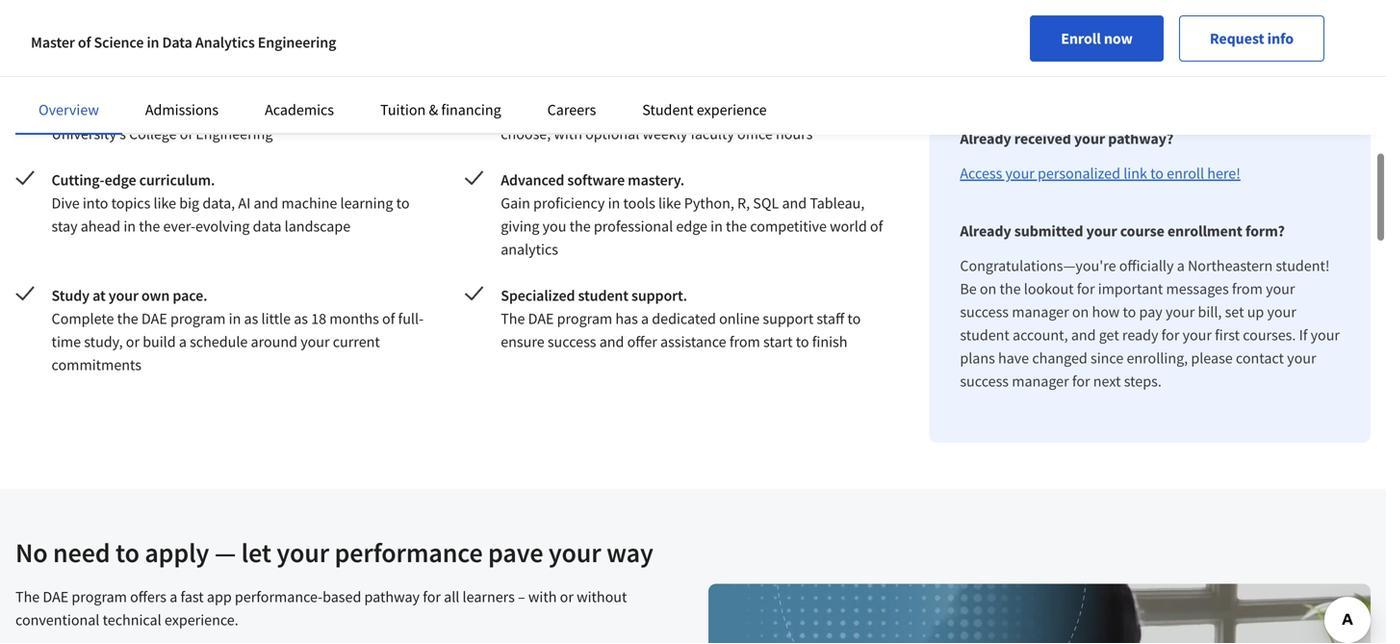 Task type: vqa. For each thing, say whether or not it's contained in the screenshot.
are in the Applications are open from April 16 to August 15.
yes



Task type: locate. For each thing, give the bounding box(es) containing it.
to inside congratulations—you're officially a northeastern student! be on the lookout for important messages from your success manager on how to pay your bill, set up your student account, and get ready for your first courses. if your plans have changed since enrolling, please contact your success manager for next steps.
[[1123, 302, 1136, 322]]

admissions link
[[145, 100, 219, 119]]

form?
[[1246, 221, 1285, 241]]

you right so
[[605, 101, 629, 120]]

the inside 100% online, so you can access lessons at the time you choose, with optional weekly faculty office hours
[[769, 101, 791, 120]]

list item containing summer 2024:
[[978, 2, 1340, 42]]

college
[[129, 124, 177, 143]]

with
[[554, 124, 582, 143], [528, 587, 557, 607]]

program up technical
[[72, 587, 127, 607]]

with inside the dae program offers a fast app performance-based pathway for all learners – with or without conventional technical experience.
[[528, 587, 557, 607]]

success down be
[[960, 302, 1009, 322]]

into
[[83, 194, 108, 213]]

success inside "specialized student support. the dae program has a dedicated online support staff to ensure success and offer assistance from start to finish"
[[548, 332, 596, 351]]

success down plans
[[960, 372, 1009, 391]]

december
[[1250, 3, 1316, 21]]

pathway
[[364, 587, 420, 607]]

python,
[[684, 194, 734, 213]]

2024: right fall
[[1005, 53, 1039, 71]]

a right build
[[179, 332, 187, 351]]

months
[[330, 309, 379, 328]]

1 vertical spatial open
[[1147, 53, 1179, 71]]

15.
[[1027, 23, 1046, 41], [978, 73, 997, 91]]

&
[[429, 100, 438, 119]]

2 horizontal spatial program
[[557, 309, 612, 328]]

0 vertical spatial edge
[[105, 170, 136, 190]]

applications for in
[[1043, 53, 1120, 71]]

2 vertical spatial start
[[763, 332, 793, 351]]

in inside the study at your own pace. complete the dae program in as little as 18 months of full- time study,  or build a schedule around your current commitments
[[229, 309, 241, 328]]

0 vertical spatial on
[[980, 279, 997, 298]]

from left tuition
[[313, 101, 344, 120]]

2024: up enroll
[[1038, 3, 1072, 21]]

ensure
[[501, 332, 545, 351]]

15. inside applications are open from december 16 to april 15.
[[1027, 23, 1046, 41]]

from inside 'applications are open from april 16 to august 15.'
[[1183, 53, 1214, 71]]

1 horizontal spatial the
[[501, 309, 525, 328]]

1 vertical spatial student
[[960, 325, 1010, 345]]

set
[[1225, 302, 1244, 322]]

the
[[501, 309, 525, 328], [15, 587, 40, 607]]

2024
[[1180, 23, 1211, 41], [1175, 73, 1206, 91]]

0 vertical spatial with
[[554, 124, 582, 143]]

1 vertical spatial 15.
[[978, 73, 997, 91]]

messages
[[1166, 279, 1229, 298]]

at up 'office'
[[754, 101, 766, 120]]

a right has on the left of page
[[641, 309, 649, 328]]

machine
[[281, 194, 337, 213]]

and up competitive
[[782, 194, 807, 213]]

1 horizontal spatial on
[[1072, 302, 1089, 322]]

a left fast
[[170, 587, 177, 607]]

request
[[1210, 29, 1265, 48]]

from
[[1216, 3, 1247, 21], [1183, 53, 1214, 71], [313, 101, 344, 120], [1232, 279, 1263, 298], [730, 332, 760, 351]]

1 vertical spatial april
[[1217, 53, 1246, 71]]

to inside applications are open from december 16 to april 15.
[[978, 23, 990, 41]]

in down topics at the left top of the page
[[124, 217, 136, 236]]

0 vertical spatial 16
[[1319, 3, 1334, 21]]

1 vertical spatial courses
[[1000, 73, 1051, 91]]

are for 6,
[[1156, 3, 1177, 21]]

open inside applications are open from december 16 to april 15.
[[1180, 3, 1213, 21]]

program?
[[193, 27, 274, 52]]

or left build
[[126, 332, 140, 351]]

1 vertical spatial success
[[548, 332, 596, 351]]

0 horizontal spatial time
[[52, 332, 81, 351]]

dae inside the dae program offers a fast app performance-based pathway for all learners – with or without conventional technical experience.
[[43, 587, 69, 607]]

0 vertical spatial engineering
[[258, 33, 336, 52]]

engineering inside 32 credit (eight courses) master's degree from northeastern university's college of engineering
[[196, 124, 273, 143]]

manager
[[1012, 302, 1069, 322], [1012, 372, 1069, 391]]

32 credit (eight courses) master's degree from northeastern university's college of engineering
[[52, 101, 432, 143]]

like left big
[[154, 194, 176, 213]]

1 vertical spatial 2024:
[[1005, 53, 1039, 71]]

little
[[261, 309, 291, 328]]

success for be
[[960, 302, 1009, 322]]

open for september
[[1147, 53, 1179, 71]]

1 horizontal spatial 15.
[[1027, 23, 1046, 41]]

0 vertical spatial open
[[1180, 3, 1213, 21]]

1 vertical spatial at
[[92, 286, 106, 305]]

list item containing fall 2024:
[[978, 52, 1340, 92]]

august
[[1285, 53, 1329, 71]]

1 horizontal spatial you
[[605, 101, 629, 120]]

to down info
[[1269, 53, 1282, 71]]

what's in this degree program?
[[15, 27, 274, 52]]

2 as from the left
[[294, 309, 308, 328]]

0 vertical spatial the
[[501, 309, 525, 328]]

applications up courses start may 6, 2024
[[1076, 3, 1153, 21]]

engineering down master's
[[196, 124, 273, 143]]

0 horizontal spatial degree
[[132, 27, 189, 52]]

r,
[[737, 194, 750, 213]]

dae down own
[[141, 309, 167, 328]]

0 vertical spatial applications
[[1076, 3, 1153, 21]]

0 vertical spatial april
[[994, 23, 1023, 41]]

open
[[1180, 3, 1213, 21], [1147, 53, 1179, 71]]

like inside advanced software mastery. gain proficiency in tools like python, r, sql and tableau, giving you the professional edge  in the competitive world of analytics
[[659, 194, 681, 213]]

applications down enroll
[[1043, 53, 1120, 71]]

stay
[[52, 217, 78, 236]]

are inside applications are open from december 16 to april 15.
[[1156, 3, 1177, 21]]

advanced software mastery. gain proficiency in tools like python, r, sql and tableau, giving you the professional edge  in the competitive world of analytics
[[501, 170, 883, 259]]

of down admissions
[[180, 124, 193, 143]]

1 vertical spatial 2024
[[1175, 73, 1206, 91]]

are
[[1156, 3, 1177, 21], [1123, 53, 1144, 71]]

(eight
[[110, 101, 148, 120]]

15. down summer 2024:
[[1027, 23, 1046, 41]]

from up the up
[[1232, 279, 1263, 298]]

1 horizontal spatial are
[[1156, 3, 1177, 21]]

1 like from the left
[[154, 194, 176, 213]]

access your personalized link to enroll here!
[[960, 164, 1241, 183]]

giving
[[501, 217, 540, 236]]

your up personalized
[[1074, 129, 1105, 148]]

northeastern up "messages"
[[1188, 256, 1273, 275]]

0 vertical spatial time
[[794, 101, 823, 120]]

and inside the cutting-edge curriculum. dive into topics like big data, ai and machine learning to stay ahead in the ever-evolving data landscape
[[254, 194, 278, 213]]

1 vertical spatial or
[[560, 587, 574, 607]]

the up hours
[[769, 101, 791, 120]]

0 horizontal spatial are
[[1123, 53, 1144, 71]]

15. inside 'applications are open from april 16 to august 15.'
[[978, 73, 997, 91]]

student experience link
[[642, 100, 767, 119]]

2 already from the top
[[960, 221, 1012, 241]]

to left pay
[[1123, 302, 1136, 322]]

officially
[[1119, 256, 1174, 275]]

1 horizontal spatial 16
[[1319, 3, 1334, 21]]

are inside 'applications are open from april 16 to august 15.'
[[1123, 53, 1144, 71]]

of right world
[[870, 217, 883, 236]]

be
[[960, 279, 977, 298]]

1 vertical spatial are
[[1123, 53, 1144, 71]]

academics
[[265, 100, 334, 119]]

a up "messages"
[[1177, 256, 1185, 275]]

0 vertical spatial courses
[[1049, 23, 1100, 41]]

0 vertical spatial success
[[960, 302, 1009, 322]]

100%
[[501, 101, 537, 120]]

on left "how" at the right of the page
[[1072, 302, 1089, 322]]

1 vertical spatial the
[[15, 587, 40, 607]]

northeastern left financing
[[347, 101, 432, 120]]

up
[[1247, 302, 1264, 322]]

1 already from the top
[[960, 129, 1012, 148]]

the up study,
[[117, 309, 138, 328]]

open for 6,
[[1180, 3, 1213, 21]]

0 vertical spatial manager
[[1012, 302, 1069, 322]]

1 vertical spatial on
[[1072, 302, 1089, 322]]

of inside advanced software mastery. gain proficiency in tools like python, r, sql and tableau, giving you the professional edge  in the competitive world of analytics
[[870, 217, 883, 236]]

a inside "specialized student support. the dae program has a dedicated online support staff to ensure success and offer assistance from start to finish"
[[641, 309, 649, 328]]

list item
[[978, 2, 1340, 42], [978, 52, 1340, 92]]

1 vertical spatial already
[[960, 221, 1012, 241]]

the up ensure at bottom
[[501, 309, 525, 328]]

0 vertical spatial 2024:
[[1038, 3, 1072, 21]]

can
[[632, 101, 655, 120]]

as left "little"
[[244, 309, 258, 328]]

2 horizontal spatial you
[[826, 101, 850, 120]]

open up request
[[1180, 3, 1213, 21]]

1 horizontal spatial time
[[794, 101, 823, 120]]

for left next
[[1072, 372, 1090, 391]]

the up conventional
[[15, 587, 40, 607]]

support.
[[632, 286, 687, 305]]

start left may
[[1103, 23, 1132, 41]]

from up request
[[1216, 3, 1247, 21]]

in
[[76, 27, 92, 52], [147, 33, 159, 52], [1087, 73, 1098, 91], [608, 194, 620, 213], [124, 217, 136, 236], [711, 217, 723, 236], [229, 309, 241, 328]]

16 down request info
[[1250, 53, 1265, 71]]

important
[[1098, 279, 1163, 298]]

world
[[830, 217, 867, 236]]

what's
[[15, 27, 72, 52]]

0 horizontal spatial april
[[994, 23, 1023, 41]]

0 vertical spatial northeastern
[[347, 101, 432, 120]]

2024 down 6,
[[1175, 73, 1206, 91]]

to
[[978, 23, 990, 41], [1269, 53, 1282, 71], [1151, 164, 1164, 183], [396, 194, 410, 213], [1123, 302, 1136, 322], [848, 309, 861, 328], [796, 332, 809, 351], [116, 536, 139, 569]]

degree inside 32 credit (eight courses) master's degree from northeastern university's college of engineering
[[266, 101, 310, 120]]

program inside the dae program offers a fast app performance-based pathway for all learners – with or without conventional technical experience.
[[72, 587, 127, 607]]

the down proficiency on the left top of the page
[[570, 217, 591, 236]]

0 vertical spatial or
[[126, 332, 140, 351]]

1 horizontal spatial at
[[754, 101, 766, 120]]

are for september
[[1123, 53, 1144, 71]]

0 vertical spatial degree
[[132, 27, 189, 52]]

pace.
[[173, 286, 207, 305]]

enrolling,
[[1127, 349, 1188, 368]]

start down enroll
[[1054, 73, 1083, 91]]

courses down fall 2024:
[[1000, 73, 1051, 91]]

now
[[1104, 29, 1133, 48]]

1 vertical spatial edge
[[676, 217, 708, 236]]

0 horizontal spatial dae
[[43, 587, 69, 607]]

with right –
[[528, 587, 557, 607]]

0 horizontal spatial start
[[763, 332, 793, 351]]

0 vertical spatial 15.
[[1027, 23, 1046, 41]]

open down 6,
[[1147, 53, 1179, 71]]

1 vertical spatial list item
[[978, 52, 1340, 92]]

program down pace.
[[170, 309, 226, 328]]

support
[[763, 309, 814, 328]]

time up hours
[[794, 101, 823, 120]]

time down complete
[[52, 332, 81, 351]]

0 horizontal spatial 16
[[1250, 53, 1265, 71]]

cutting-edge curriculum. dive into topics like big data, ai and machine learning to stay ahead in the ever-evolving data landscape
[[52, 170, 410, 236]]

dae up conventional
[[43, 587, 69, 607]]

1 horizontal spatial program
[[170, 309, 226, 328]]

tuition & financing link
[[380, 100, 501, 119]]

from inside 32 credit (eight courses) master's degree from northeastern university's college of engineering
[[313, 101, 344, 120]]

0 vertical spatial are
[[1156, 3, 1177, 21]]

manager up account,
[[1012, 302, 1069, 322]]

data
[[253, 217, 282, 236]]

dedicated
[[652, 309, 716, 328]]

1 vertical spatial with
[[528, 587, 557, 607]]

student
[[578, 286, 629, 305], [960, 325, 1010, 345]]

with inside 100% online, so you can access lessons at the time you choose, with optional weekly faculty office hours
[[554, 124, 582, 143]]

0 horizontal spatial student
[[578, 286, 629, 305]]

congratulations—you're officially a northeastern student! be on the lookout for important messages from your success manager on how to pay your bill, set up your student account, and get ready for your first courses. if your plans have changed since enrolling, please contact your success manager for next steps.
[[960, 256, 1340, 391]]

2024 right 6,
[[1180, 23, 1211, 41]]

16 for december
[[1319, 3, 1334, 21]]

from inside applications are open from december 16 to april 15.
[[1216, 3, 1247, 21]]

of left full-
[[382, 309, 395, 328]]

northeastern inside 32 credit (eight courses) master's degree from northeastern university's college of engineering
[[347, 101, 432, 120]]

like down mastery.
[[659, 194, 681, 213]]

dae inside the study at your own pace. complete the dae program in as little as 18 months of full- time study,  or build a schedule around your current commitments
[[141, 309, 167, 328]]

2024 for courses start in september 2024
[[1175, 73, 1206, 91]]

a inside the study at your own pace. complete the dae program in as little as 18 months of full- time study,  or build a schedule around your current commitments
[[179, 332, 187, 351]]

start down support
[[763, 332, 793, 351]]

1 horizontal spatial start
[[1054, 73, 1083, 91]]

1 vertical spatial engineering
[[196, 124, 273, 143]]

student inside "specialized student support. the dae program has a dedicated online support staff to ensure success and offer assistance from start to finish"
[[578, 286, 629, 305]]

in left 'this'
[[76, 27, 92, 52]]

0 vertical spatial 2024
[[1180, 23, 1211, 41]]

and down has on the left of page
[[600, 332, 624, 351]]

degree right 'this'
[[132, 27, 189, 52]]

1 vertical spatial start
[[1054, 73, 1083, 91]]

already for already submitted your course enrollment form?
[[960, 221, 1012, 241]]

already down access
[[960, 221, 1012, 241]]

1 list item from the top
[[978, 2, 1340, 42]]

applications inside 'applications are open from april 16 to august 15.'
[[1043, 53, 1120, 71]]

0 horizontal spatial at
[[92, 286, 106, 305]]

the down topics at the left top of the page
[[139, 217, 160, 236]]

already for already received your pathway?
[[960, 129, 1012, 148]]

gain
[[501, 194, 530, 213]]

16 inside 'applications are open from april 16 to august 15.'
[[1250, 53, 1265, 71]]

lookout
[[1024, 279, 1074, 298]]

competitive
[[750, 217, 827, 236]]

—
[[215, 536, 236, 569]]

0 horizontal spatial northeastern
[[347, 101, 432, 120]]

are up 6,
[[1156, 3, 1177, 21]]

courses left now
[[1049, 23, 1100, 41]]

2 horizontal spatial dae
[[528, 309, 554, 328]]

open inside 'applications are open from april 16 to august 15.'
[[1147, 53, 1179, 71]]

april
[[994, 23, 1023, 41], [1217, 53, 1246, 71]]

0 vertical spatial student
[[578, 286, 629, 305]]

1 vertical spatial degree
[[266, 101, 310, 120]]

1 horizontal spatial or
[[560, 587, 574, 607]]

1 horizontal spatial edge
[[676, 217, 708, 236]]

request info button
[[1179, 15, 1325, 62]]

degree
[[132, 27, 189, 52], [266, 101, 310, 120]]

0 horizontal spatial 15.
[[978, 73, 997, 91]]

engineering
[[258, 33, 336, 52], [196, 124, 273, 143]]

courses for fall 2024:
[[1000, 73, 1051, 91]]

0 horizontal spatial or
[[126, 332, 140, 351]]

1 horizontal spatial dae
[[141, 309, 167, 328]]

get
[[1099, 325, 1119, 345]]

of inside 32 credit (eight courses) master's degree from northeastern university's college of engineering
[[180, 124, 193, 143]]

the inside the cutting-edge curriculum. dive into topics like big data, ai and machine learning to stay ahead in the ever-evolving data landscape
[[139, 217, 160, 236]]

and right the ai
[[254, 194, 278, 213]]

your right the if
[[1311, 325, 1340, 345]]

0 vertical spatial list item
[[978, 2, 1340, 42]]

to right staff
[[848, 309, 861, 328]]

manager down changed
[[1012, 372, 1069, 391]]

a inside congratulations—you're officially a northeastern student! be on the lookout for important messages from your success manager on how to pay your bill, set up your student account, and get ready for your first courses. if your plans have changed since enrolling, please contact your success manager for next steps.
[[1177, 256, 1185, 275]]

1 horizontal spatial like
[[659, 194, 681, 213]]

so
[[587, 101, 602, 120]]

1 vertical spatial 16
[[1250, 53, 1265, 71]]

degree right master's
[[266, 101, 310, 120]]

2 horizontal spatial start
[[1103, 23, 1132, 41]]

with down online,
[[554, 124, 582, 143]]

1 horizontal spatial as
[[294, 309, 308, 328]]

and left get
[[1071, 325, 1096, 345]]

0 horizontal spatial you
[[543, 217, 567, 236]]

courses for summer 2024:
[[1049, 23, 1100, 41]]

as left "18"
[[294, 309, 308, 328]]

at inside 100% online, so you can access lessons at the time you choose, with optional weekly faculty office hours
[[754, 101, 766, 120]]

0 vertical spatial start
[[1103, 23, 1132, 41]]

tuition
[[380, 100, 426, 119]]

edge
[[105, 170, 136, 190], [676, 217, 708, 236]]

2 list item from the top
[[978, 52, 1340, 92]]

1 horizontal spatial april
[[1217, 53, 1246, 71]]

from down online
[[730, 332, 760, 351]]

schedule
[[190, 332, 248, 351]]

courses
[[1049, 23, 1100, 41], [1000, 73, 1051, 91]]

1 horizontal spatial student
[[960, 325, 1010, 345]]

at up complete
[[92, 286, 106, 305]]

1 vertical spatial applications
[[1043, 53, 1120, 71]]

0 horizontal spatial as
[[244, 309, 258, 328]]

engineering up academics
[[258, 33, 336, 52]]

0 horizontal spatial the
[[15, 587, 40, 607]]

you up tableau,
[[826, 101, 850, 120]]

hours
[[776, 124, 813, 143]]

0 vertical spatial at
[[754, 101, 766, 120]]

or inside the study at your own pace. complete the dae program in as little as 18 months of full- time study,  or build a schedule around your current commitments
[[126, 332, 140, 351]]

to right need
[[116, 536, 139, 569]]

0 vertical spatial already
[[960, 129, 1012, 148]]

science
[[94, 33, 144, 52]]

0 horizontal spatial program
[[72, 587, 127, 607]]

careers
[[547, 100, 596, 119]]

1 vertical spatial manager
[[1012, 372, 1069, 391]]

credit
[[70, 101, 107, 120]]

from down request
[[1183, 53, 1214, 71]]

list
[[968, 0, 1340, 92]]

15. down fall
[[978, 73, 997, 91]]

student up has on the left of page
[[578, 286, 629, 305]]

1 horizontal spatial degree
[[266, 101, 310, 120]]

you down proficiency on the left top of the page
[[543, 217, 567, 236]]

16
[[1319, 3, 1334, 21], [1250, 53, 1265, 71]]

experience
[[697, 100, 767, 119]]

april down summer
[[994, 23, 1023, 41]]

1 vertical spatial time
[[52, 332, 81, 351]]

16 right december
[[1319, 3, 1334, 21]]

start for may
[[1103, 23, 1132, 41]]

1 vertical spatial northeastern
[[1188, 256, 1273, 275]]

0 horizontal spatial like
[[154, 194, 176, 213]]

no need to apply — let your performance pave your way
[[15, 536, 654, 569]]

success right ensure at bottom
[[548, 332, 596, 351]]

in down enroll now button
[[1087, 73, 1098, 91]]

your down student!
[[1266, 279, 1295, 298]]

are up september
[[1123, 53, 1144, 71]]

16 inside applications are open from december 16 to april 15.
[[1319, 3, 1334, 21]]

student up plans
[[960, 325, 1010, 345]]

1 horizontal spatial northeastern
[[1188, 256, 1273, 275]]

2 like from the left
[[659, 194, 681, 213]]

and
[[254, 194, 278, 213], [782, 194, 807, 213], [1071, 325, 1096, 345], [600, 332, 624, 351]]

applications inside applications are open from december 16 to april 15.
[[1076, 3, 1153, 21]]

success for program
[[548, 332, 596, 351]]

optional
[[585, 124, 640, 143]]

0 horizontal spatial edge
[[105, 170, 136, 190]]

your right access
[[1006, 164, 1035, 183]]

in down python,
[[711, 217, 723, 236]]



Task type: describe. For each thing, give the bounding box(es) containing it.
program inside "specialized student support. the dae program has a dedicated online support staff to ensure success and offer assistance from start to finish"
[[557, 309, 612, 328]]

advanced
[[501, 170, 564, 190]]

here!
[[1208, 164, 1241, 183]]

fall
[[978, 53, 1001, 71]]

around
[[251, 332, 298, 351]]

for up enrolling,
[[1162, 325, 1180, 345]]

offer
[[627, 332, 657, 351]]

the inside "specialized student support. the dae program has a dedicated online support staff to ensure success and offer assistance from start to finish"
[[501, 309, 525, 328]]

ai
[[238, 194, 251, 213]]

you inside advanced software mastery. gain proficiency in tools like python, r, sql and tableau, giving you the professional edge  in the competitive world of analytics
[[543, 217, 567, 236]]

your down "messages"
[[1166, 302, 1195, 322]]

overview link
[[39, 100, 99, 119]]

already received your pathway?
[[960, 129, 1174, 148]]

your left "course"
[[1086, 221, 1117, 241]]

in left data
[[147, 33, 159, 52]]

apply
[[145, 536, 209, 569]]

at inside the study at your own pace. complete the dae program in as little as 18 months of full- time study,  or build a schedule around your current commitments
[[92, 286, 106, 305]]

access your personalized link to enroll here! link
[[960, 164, 1241, 183]]

tuition & financing
[[380, 100, 501, 119]]

student inside congratulations—you're officially a northeastern student! be on the lookout for important messages from your success manager on how to pay your bill, set up your student account, and get ready for your first courses. if your plans have changed since enrolling, please contact your success manager for next steps.
[[960, 325, 1010, 345]]

financing
[[441, 100, 501, 119]]

2024: for fall 2024:
[[1005, 53, 1039, 71]]

learning
[[340, 194, 393, 213]]

app
[[207, 587, 232, 607]]

complete
[[52, 309, 114, 328]]

student experience
[[642, 100, 767, 119]]

2 vertical spatial success
[[960, 372, 1009, 391]]

plans
[[960, 349, 995, 368]]

enroll now button
[[1030, 15, 1164, 62]]

enroll
[[1061, 29, 1101, 48]]

a inside the dae program offers a fast app performance-based pathway for all learners – with or without conventional technical experience.
[[170, 587, 177, 607]]

program inside the study at your own pace. complete the dae program in as little as 18 months of full- time study,  or build a schedule around your current commitments
[[170, 309, 226, 328]]

like inside the cutting-edge curriculum. dive into topics like big data, ai and machine learning to stay ahead in the ever-evolving data landscape
[[154, 194, 176, 213]]

let
[[241, 536, 271, 569]]

courses start may 6, 2024
[[1049, 23, 1211, 41]]

to inside the cutting-edge curriculum. dive into topics like big data, ai and machine learning to stay ahead in the ever-evolving data landscape
[[396, 194, 410, 213]]

2 manager from the top
[[1012, 372, 1069, 391]]

offers
[[130, 587, 167, 607]]

cutting-
[[52, 170, 105, 190]]

for inside the dae program offers a fast app performance-based pathway for all learners – with or without conventional technical experience.
[[423, 587, 441, 607]]

the inside the dae program offers a fast app performance-based pathway for all learners – with or without conventional technical experience.
[[15, 587, 40, 607]]

your down "18"
[[301, 332, 330, 351]]

1 manager from the top
[[1012, 302, 1069, 322]]

april inside applications are open from december 16 to april 15.
[[994, 23, 1023, 41]]

applications for may
[[1076, 3, 1153, 21]]

your left own
[[109, 286, 138, 305]]

and inside congratulations—you're officially a northeastern student! be on the lookout for important messages from your success manager on how to pay your bill, set up your student account, and get ready for your first courses. if your plans have changed since enrolling, please contact your success manager for next steps.
[[1071, 325, 1096, 345]]

congratulations—you're
[[960, 256, 1116, 275]]

since
[[1091, 349, 1124, 368]]

experience.
[[165, 610, 238, 630]]

and inside "specialized student support. the dae program has a dedicated online support staff to ensure success and offer assistance from start to finish"
[[600, 332, 624, 351]]

to right link at top
[[1151, 164, 1164, 183]]

master's
[[208, 101, 262, 120]]

changed
[[1032, 349, 1088, 368]]

how
[[1092, 302, 1120, 322]]

pay
[[1139, 302, 1163, 322]]

conventional
[[15, 610, 100, 630]]

summer
[[978, 3, 1034, 21]]

the inside congratulations—you're officially a northeastern student! be on the lookout for important messages from your success manager on how to pay your bill, set up your student account, and get ready for your first courses. if your plans have changed since enrolling, please contact your success manager for next steps.
[[1000, 279, 1021, 298]]

finish
[[812, 332, 848, 351]]

own
[[141, 286, 170, 305]]

tools
[[623, 194, 655, 213]]

ever-
[[163, 217, 195, 236]]

time inside the study at your own pace. complete the dae program in as little as 18 months of full- time study,  or build a schedule around your current commitments
[[52, 332, 81, 351]]

way
[[607, 536, 654, 569]]

0 horizontal spatial on
[[980, 279, 997, 298]]

need
[[53, 536, 110, 569]]

2024: for summer 2024:
[[1038, 3, 1072, 21]]

edge inside the cutting-edge curriculum. dive into topics like big data, ai and machine learning to stay ahead in the ever-evolving data landscape
[[105, 170, 136, 190]]

course
[[1120, 221, 1165, 241]]

admissions
[[145, 100, 219, 119]]

april inside 'applications are open from april 16 to august 15.'
[[1217, 53, 1246, 71]]

next
[[1094, 372, 1121, 391]]

16 for april
[[1250, 53, 1265, 71]]

from inside congratulations—you're officially a northeastern student! be on the lookout for important messages from your success manager on how to pay your bill, set up your student account, and get ready for your first courses. if your plans have changed since enrolling, please contact your success manager for next steps.
[[1232, 279, 1263, 298]]

your right let at the left bottom of the page
[[277, 536, 329, 569]]

specialized student support. the dae program has a dedicated online support staff to ensure success and offer assistance from start to finish
[[501, 286, 861, 351]]

list containing summer 2024:
[[968, 0, 1340, 92]]

tableau,
[[810, 194, 865, 213]]

commitments
[[52, 355, 141, 375]]

link
[[1124, 164, 1148, 183]]

start for in
[[1054, 73, 1083, 91]]

without
[[577, 587, 627, 607]]

in inside the cutting-edge curriculum. dive into topics like big data, ai and machine learning to stay ahead in the ever-evolving data landscape
[[124, 217, 136, 236]]

data
[[162, 33, 192, 52]]

your right the up
[[1267, 302, 1297, 322]]

submitted
[[1014, 221, 1083, 241]]

1 as from the left
[[244, 309, 258, 328]]

proficiency
[[533, 194, 605, 213]]

northeastern inside congratulations—you're officially a northeastern student! be on the lookout for important messages from your success manager on how to pay your bill, set up your student account, and get ready for your first courses. if your plans have changed since enrolling, please contact your success manager for next steps.
[[1188, 256, 1273, 275]]

ahead
[[81, 217, 121, 236]]

personalized
[[1038, 164, 1121, 183]]

your down the if
[[1287, 349, 1317, 368]]

from inside "specialized student support. the dae program has a dedicated online support staff to ensure success and offer assistance from start to finish"
[[730, 332, 760, 351]]

the inside the study at your own pace. complete the dae program in as little as 18 months of full- time study,  or build a schedule around your current commitments
[[117, 309, 138, 328]]

the down 'r,' on the right of the page
[[726, 217, 747, 236]]

of inside the study at your own pace. complete the dae program in as little as 18 months of full- time study,  or build a schedule around your current commitments
[[382, 309, 395, 328]]

your up without
[[549, 536, 601, 569]]

edge inside advanced software mastery. gain proficiency in tools like python, r, sql and tableau, giving you the professional edge  in the competitive world of analytics
[[676, 217, 708, 236]]

info
[[1268, 29, 1294, 48]]

office
[[738, 124, 773, 143]]

ready
[[1123, 325, 1159, 345]]

based
[[323, 587, 361, 607]]

start inside "specialized student support. the dae program has a dedicated online support staff to ensure success and offer assistance from start to finish"
[[763, 332, 793, 351]]

15. for fall
[[978, 73, 997, 91]]

all
[[444, 587, 460, 607]]

in inside list
[[1087, 73, 1098, 91]]

or inside the dae program offers a fast app performance-based pathway for all learners – with or without conventional technical experience.
[[560, 587, 574, 607]]

summer 2024:
[[978, 3, 1072, 21]]

specialized
[[501, 286, 575, 305]]

for up "how" at the right of the page
[[1077, 279, 1095, 298]]

2024 for courses start may 6, 2024
[[1180, 23, 1211, 41]]

request info
[[1210, 29, 1294, 48]]

to down support
[[796, 332, 809, 351]]

staff
[[817, 309, 845, 328]]

academics link
[[265, 100, 334, 119]]

to inside 'applications are open from april 16 to august 15.'
[[1269, 53, 1282, 71]]

contact
[[1236, 349, 1284, 368]]

and inside advanced software mastery. gain proficiency in tools like python, r, sql and tableau, giving you the professional edge  in the competitive world of analytics
[[782, 194, 807, 213]]

september
[[1102, 73, 1171, 91]]

courses start in september 2024
[[1000, 73, 1206, 91]]

lessons
[[703, 101, 751, 120]]

in left tools
[[608, 194, 620, 213]]

access
[[960, 164, 1003, 183]]

analytics
[[195, 33, 255, 52]]

your down bill,
[[1183, 325, 1212, 345]]

may
[[1136, 23, 1162, 41]]

mastery.
[[628, 170, 685, 190]]

time inside 100% online, so you can access lessons at the time you choose, with optional weekly faculty office hours
[[794, 101, 823, 120]]

fast
[[180, 587, 204, 607]]

if
[[1299, 325, 1308, 345]]

already submitted your course enrollment form?
[[960, 221, 1285, 241]]

dae inside "specialized student support. the dae program has a dedicated online support staff to ensure success and offer assistance from start to finish"
[[528, 309, 554, 328]]

software
[[567, 170, 625, 190]]

online,
[[540, 101, 584, 120]]

15. for summer
[[1027, 23, 1046, 41]]

of left 'this'
[[78, 33, 91, 52]]

enroll
[[1167, 164, 1204, 183]]

6,
[[1166, 23, 1177, 41]]



